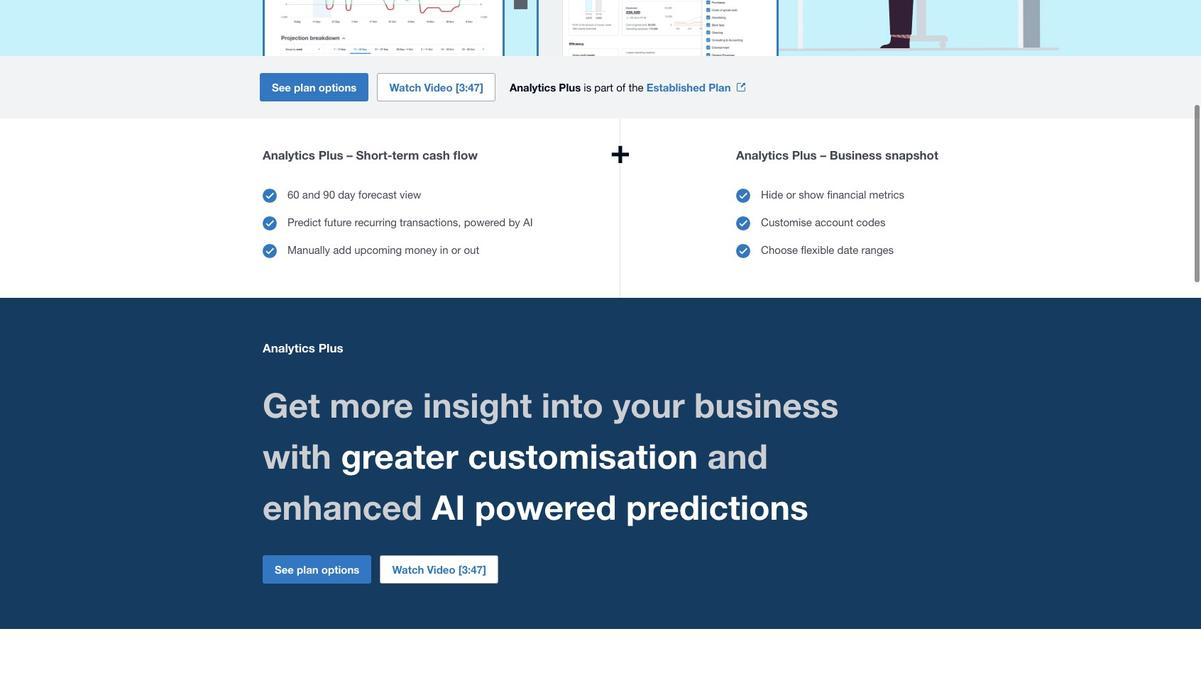 Task type: vqa. For each thing, say whether or not it's contained in the screenshot.
edited related to 12:21pm
no



Task type: describe. For each thing, give the bounding box(es) containing it.
view
[[400, 189, 421, 201]]

hide
[[761, 189, 783, 201]]

ai powered predictions
[[432, 487, 809, 528]]

money
[[405, 244, 437, 256]]

predictions
[[626, 487, 809, 528]]

get
[[263, 385, 320, 425]]

analytics plus – short-term cash flow
[[263, 148, 478, 163]]

see for see plan options link to the top
[[272, 81, 291, 94]]

cash
[[422, 148, 450, 163]]

day
[[338, 189, 355, 201]]

analytics for hide or show financial metrics
[[736, 148, 789, 163]]

0 vertical spatial watch
[[389, 81, 421, 94]]

plan
[[709, 81, 731, 93]]

60 and 90 day forecast view
[[288, 189, 421, 201]]

see for bottommost see plan options link
[[275, 564, 294, 577]]

manually add upcoming money in or out
[[288, 244, 479, 256]]

plan for see plan options link to the top
[[294, 81, 316, 94]]

– for short-
[[347, 148, 353, 163]]

with
[[263, 436, 331, 477]]

– for business
[[820, 148, 826, 163]]

enhanced
[[263, 487, 422, 528]]

[3:47] for the bottommost watch video [3:47] button
[[458, 564, 486, 577]]

1 vertical spatial video
[[427, 564, 456, 577]]

out
[[464, 244, 479, 256]]

show
[[799, 189, 824, 201]]

0 vertical spatial powered
[[464, 217, 506, 229]]

see plan options for see plan options link to the top
[[272, 81, 357, 94]]

manually
[[288, 244, 330, 256]]

60
[[288, 189, 299, 201]]

term
[[392, 148, 419, 163]]

into
[[542, 385, 603, 425]]

plus for hide or show financial metrics
[[792, 148, 817, 163]]

of
[[616, 81, 626, 93]]

90
[[323, 189, 335, 201]]

1 vertical spatial ai
[[432, 487, 465, 528]]

in
[[440, 244, 448, 256]]

analytics plus
[[263, 341, 343, 356]]

1 vertical spatial watch video [3:47]
[[392, 564, 486, 577]]

plan for bottommost see plan options link
[[297, 564, 319, 577]]

options for bottommost see plan options link
[[321, 564, 360, 577]]

codes
[[856, 217, 886, 229]]

plus left is
[[559, 81, 581, 93]]

analytics for 60 and 90 day forecast view
[[263, 148, 315, 163]]

greater customisation
[[341, 436, 698, 477]]

analytics plus – business snapshot
[[736, 148, 939, 163]]

1 vertical spatial watch
[[392, 564, 424, 577]]

1 vertical spatial powered
[[475, 487, 617, 528]]

customisation
[[468, 436, 698, 477]]

forecast
[[358, 189, 397, 201]]

flexible
[[801, 244, 835, 256]]

recurring
[[355, 217, 397, 229]]

metrics
[[869, 189, 905, 201]]

customise account codes
[[761, 217, 886, 229]]

ranges
[[862, 244, 894, 256]]

by
[[509, 217, 520, 229]]

0 vertical spatial or
[[786, 189, 796, 201]]

plus for 60 and 90 day forecast view
[[319, 148, 343, 163]]

part
[[594, 81, 613, 93]]



Task type: locate. For each thing, give the bounding box(es) containing it.
0 vertical spatial video
[[424, 81, 453, 94]]

1 vertical spatial see
[[275, 564, 294, 577]]

options for see plan options link to the top
[[319, 81, 357, 94]]

hide or show financial metrics
[[761, 189, 905, 201]]

and up the predictions
[[708, 436, 768, 477]]

future
[[324, 217, 352, 229]]

0 vertical spatial ai
[[523, 217, 533, 229]]

add
[[333, 244, 351, 256]]

watch video [3:47]
[[389, 81, 483, 94], [392, 564, 486, 577]]

1 horizontal spatial ai
[[523, 217, 533, 229]]

business snapshot image
[[537, 0, 779, 56]]

more
[[330, 385, 413, 425]]

[3:47]
[[456, 81, 483, 94], [458, 564, 486, 577]]

+
[[610, 130, 631, 171]]

ai right by
[[523, 217, 533, 229]]

choose flexible date ranges
[[761, 244, 894, 256]]

account
[[815, 217, 853, 229]]

– left business
[[820, 148, 826, 163]]

analytics up 60
[[263, 148, 315, 163]]

1 vertical spatial [3:47]
[[458, 564, 486, 577]]

0 horizontal spatial ai
[[432, 487, 465, 528]]

analytics up hide
[[736, 148, 789, 163]]

greater
[[341, 436, 458, 477]]

1 vertical spatial watch video [3:47] button
[[380, 556, 498, 584]]

powered left by
[[464, 217, 506, 229]]

0 horizontal spatial or
[[451, 244, 461, 256]]

get more insight into your business
[[263, 385, 839, 425]]

customise
[[761, 217, 812, 229]]

1 – from the left
[[347, 148, 353, 163]]

0 horizontal spatial –
[[347, 148, 353, 163]]

video
[[424, 81, 453, 94], [427, 564, 456, 577]]

your
[[613, 385, 685, 425]]

0 vertical spatial watch video [3:47] button
[[377, 73, 496, 102]]

plus up 90
[[319, 148, 343, 163]]

plus for get more insight into your business
[[319, 341, 343, 356]]

1 vertical spatial and
[[708, 436, 768, 477]]

0 vertical spatial see plan options link
[[260, 73, 369, 102]]

–
[[347, 148, 353, 163], [820, 148, 826, 163]]

options
[[319, 81, 357, 94], [321, 564, 360, 577]]

is
[[584, 81, 592, 93]]

0 vertical spatial options
[[319, 81, 357, 94]]

or right in
[[451, 244, 461, 256]]

transactions,
[[400, 217, 461, 229]]

ai down greater
[[432, 487, 465, 528]]

established plan link
[[647, 81, 745, 93]]

and right 60
[[302, 189, 320, 201]]

snapshot
[[885, 148, 939, 163]]

analytics left is
[[510, 81, 556, 93]]

0 vertical spatial and
[[302, 189, 320, 201]]

analytics plus is part of the established plan
[[510, 81, 731, 93]]

1 horizontal spatial or
[[786, 189, 796, 201]]

0 vertical spatial watch video [3:47]
[[389, 81, 483, 94]]

[3:47] for the topmost watch video [3:47] button
[[456, 81, 483, 94]]

jon image
[[779, 0, 1059, 51]]

short-
[[356, 148, 392, 163]]

1 vertical spatial see plan options
[[275, 564, 360, 577]]

1 horizontal spatial –
[[820, 148, 826, 163]]

watch
[[389, 81, 421, 94], [392, 564, 424, 577]]

plus up show
[[792, 148, 817, 163]]

predict future recurring transactions, powered by ai
[[288, 217, 533, 229]]

date
[[837, 244, 859, 256]]

upcoming
[[354, 244, 402, 256]]

– left short-
[[347, 148, 353, 163]]

ai
[[523, 217, 533, 229], [432, 487, 465, 528]]

watch video [3:47] button
[[377, 73, 496, 102], [380, 556, 498, 584]]

0 vertical spatial plan
[[294, 81, 316, 94]]

1 vertical spatial plan
[[297, 564, 319, 577]]

plus up "get"
[[319, 341, 343, 356]]

see
[[272, 81, 291, 94], [275, 564, 294, 577]]

flow
[[453, 148, 478, 163]]

see plan options
[[272, 81, 357, 94], [275, 564, 360, 577]]

plus
[[559, 81, 581, 93], [319, 148, 343, 163], [792, 148, 817, 163], [319, 341, 343, 356]]

powered down greater customisation
[[475, 487, 617, 528]]

plan
[[294, 81, 316, 94], [297, 564, 319, 577]]

and
[[302, 189, 320, 201], [708, 436, 768, 477]]

analytics up "get"
[[263, 341, 315, 356]]

1 vertical spatial options
[[321, 564, 360, 577]]

1 vertical spatial or
[[451, 244, 461, 256]]

or
[[786, 189, 796, 201], [451, 244, 461, 256]]

analytics
[[510, 81, 556, 93], [263, 148, 315, 163], [736, 148, 789, 163], [263, 341, 315, 356]]

the
[[629, 81, 644, 93]]

choose
[[761, 244, 798, 256]]

0 vertical spatial see
[[272, 81, 291, 94]]

insight
[[423, 385, 532, 425]]

or right hide
[[786, 189, 796, 201]]

business
[[830, 148, 882, 163]]

0 horizontal spatial and
[[302, 189, 320, 201]]

see plan options for bottommost see plan options link
[[275, 564, 360, 577]]

0 vertical spatial see plan options
[[272, 81, 357, 94]]

business
[[694, 385, 839, 425]]

powered
[[464, 217, 506, 229], [475, 487, 617, 528]]

1 vertical spatial see plan options link
[[263, 556, 372, 584]]

0 vertical spatial [3:47]
[[456, 81, 483, 94]]

1 horizontal spatial and
[[708, 436, 768, 477]]

financial
[[827, 189, 866, 201]]

2 – from the left
[[820, 148, 826, 163]]

analytics for get more insight into your business
[[263, 341, 315, 356]]

predict
[[288, 217, 321, 229]]

established
[[647, 81, 706, 93]]

cash flow image
[[263, 0, 505, 56]]

see plan options link
[[260, 73, 369, 102], [263, 556, 372, 584]]



